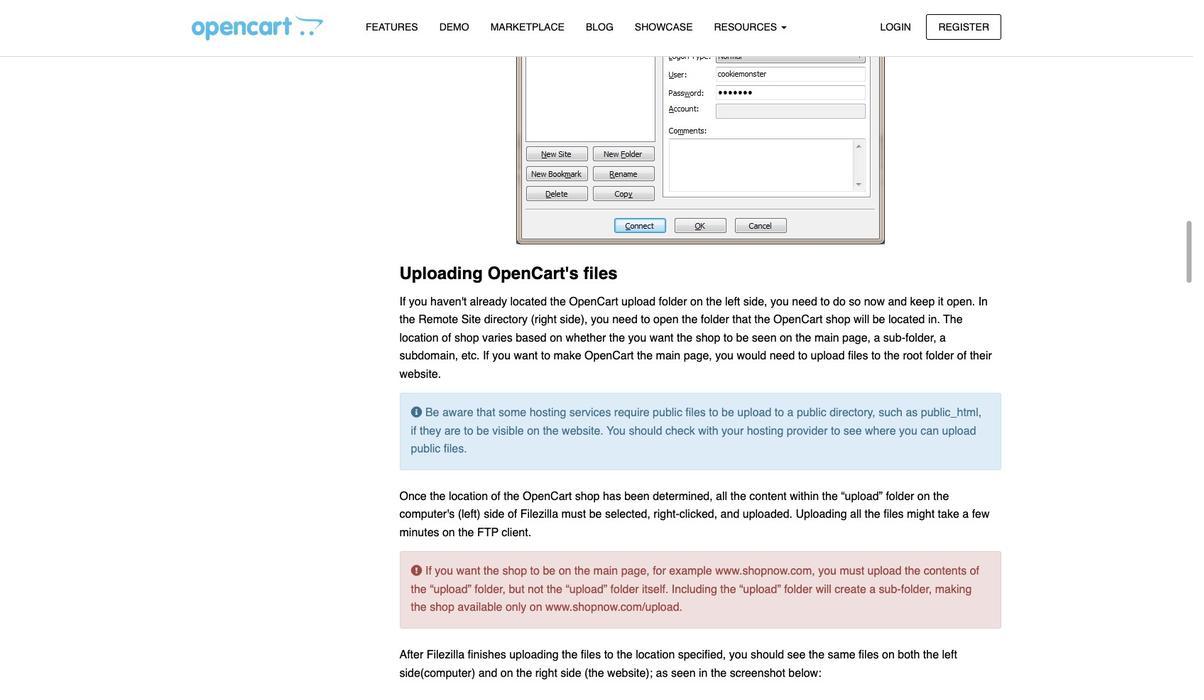 Task type: vqa. For each thing, say whether or not it's contained in the screenshot.
the rightmost the seen
yes



Task type: describe. For each thing, give the bounding box(es) containing it.
want inside if you want the shop to be on the main page, for example www.shopnow.com, you must upload the contents of the "upload" folder, but not the "upload" folder itself. including the "upload" folder will create a sub-folder, making the shop available only on www.shopnow.com/upload.
[[457, 565, 481, 578]]

features link
[[355, 15, 429, 40]]

below:
[[789, 667, 822, 680]]

showcase link
[[624, 15, 704, 40]]

be aware that some hosting services require public files to be upload to a public directory, such as public_html, if they are to be visible on the website. you should check with your hosting provider to see where you can upload public files.
[[411, 407, 982, 456]]

folder right root
[[926, 350, 955, 363]]

website. inside the if you haven't already located the opencart upload folder on the left side, you need to do so now and keep it open. in the remote site directory (right side), you need to open the folder that the opencart shop will be located in. the location of shop varies based on whether the you want the shop to be seen on the main page, a sub-folder, a subdomain, etc. if you want to make opencart the main page, you would need to upload files to the root folder of their website.
[[400, 368, 441, 381]]

within
[[790, 490, 819, 503]]

website);
[[608, 667, 653, 680]]

1 horizontal spatial main
[[656, 350, 681, 363]]

for
[[653, 565, 666, 578]]

you right side,
[[771, 295, 789, 308]]

will inside if you want the shop to be on the main page, for example www.shopnow.com, you must upload the contents of the "upload" folder, but not the "upload" folder itself. including the "upload" folder will create a sub-folder, making the shop available only on www.shopnow.com/upload.
[[816, 583, 832, 596]]

marketplace link
[[480, 15, 575, 40]]

take
[[938, 508, 960, 521]]

see inside be aware that some hosting services require public files to be upload to a public directory, such as public_html, if they are to be visible on the website. you should check with your hosting provider to see where you can upload public files.
[[844, 425, 862, 437]]

and inside once the location of the opencart shop has been determined, all the content within the "upload" folder on the computer's (left) side of filezilla must be selected, right-clicked, and uploaded. uploading all the files might take a few minutes on the ftp client.
[[721, 508, 740, 521]]

would
[[737, 350, 767, 363]]

do
[[834, 295, 846, 308]]

files right same
[[859, 649, 879, 661]]

will inside the if you haven't already located the opencart upload folder on the left side, you need to do so now and keep it open. in the remote site directory (right side), you need to open the folder that the opencart shop will be located in. the location of shop varies based on whether the you want the shop to be seen on the main page, a sub-folder, a subdomain, etc. if you want to make opencart the main page, you would need to upload files to the root folder of their website.
[[854, 314, 870, 326]]

aware
[[443, 407, 474, 419]]

services
[[570, 407, 611, 419]]

that inside the if you haven't already located the opencart upload folder on the left side, you need to do so now and keep it open. in the remote site directory (right side), you need to open the folder that the opencart shop will be located in. the location of shop varies based on whether the you want the shop to be seen on the main page, a sub-folder, a subdomain, etc. if you want to make opencart the main page, you would need to upload files to the root folder of their website.
[[733, 314, 752, 326]]

be left the visible
[[477, 425, 489, 437]]

side inside once the location of the opencart shop has been determined, all the content within the "upload" folder on the computer's (left) side of filezilla must be selected, right-clicked, and uploaded. uploading all the files might take a few minutes on the ftp client.
[[484, 508, 505, 521]]

create
[[835, 583, 867, 596]]

files up '(the'
[[581, 649, 601, 661]]

2 horizontal spatial main
[[815, 332, 840, 344]]

folder, up available
[[475, 583, 506, 596]]

should inside be aware that some hosting services require public files to be upload to a public directory, such as public_html, if they are to be visible on the website. you should check with your hosting provider to see where you can upload public files.
[[629, 425, 663, 437]]

your
[[722, 425, 744, 437]]

etc.
[[462, 350, 480, 363]]

you up create
[[819, 565, 837, 578]]

now
[[864, 295, 885, 308]]

right-
[[654, 508, 680, 521]]

info circle image
[[411, 407, 422, 418]]

both
[[898, 649, 920, 661]]

make
[[554, 350, 582, 363]]

ftp
[[477, 527, 499, 539]]

you left would
[[716, 350, 734, 363]]

upload inside if you want the shop to be on the main page, for example www.shopnow.com, you must upload the contents of the "upload" folder, but not the "upload" folder itself. including the "upload" folder will create a sub-folder, making the shop available only on www.shopnow.com/upload.
[[868, 565, 902, 578]]

after
[[400, 649, 424, 661]]

not
[[528, 583, 544, 596]]

register
[[939, 21, 990, 32]]

public_html,
[[921, 407, 982, 419]]

be
[[426, 407, 439, 419]]

directory,
[[830, 407, 876, 419]]

1 horizontal spatial public
[[653, 407, 683, 419]]

0 vertical spatial all
[[716, 490, 728, 503]]

their
[[970, 350, 992, 363]]

side inside after filezilla finishes uploading the files to the location specified, you should see the same files on both the left side(computer) and on the right side (the website); as seen in the screenshot below:
[[561, 667, 582, 680]]

0 vertical spatial hosting
[[530, 407, 567, 419]]

if
[[411, 425, 417, 437]]

once the location of the opencart shop has been determined, all the content within the "upload" folder on the computer's (left) side of filezilla must be selected, right-clicked, and uploaded. uploading all the files might take a few minutes on the ftp client.
[[400, 490, 990, 539]]

to inside if you want the shop to be on the main page, for example www.shopnow.com, you must upload the contents of the "upload" folder, but not the "upload" folder itself. including the "upload" folder will create a sub-folder, making the shop available only on www.shopnow.com/upload.
[[530, 565, 540, 578]]

must inside if you want the shop to be on the main page, for example www.shopnow.com, you must upload the contents of the "upload" folder, but not the "upload" folder itself. including the "upload" folder will create a sub-folder, making the shop available only on www.shopnow.com/upload.
[[840, 565, 865, 578]]

computer's
[[400, 508, 455, 521]]

content
[[750, 490, 787, 503]]

if you want the shop to be on the main page, for example www.shopnow.com, you must upload the contents of the "upload" folder, but not the "upload" folder itself. including the "upload" folder will create a sub-folder, making the shop available only on www.shopnow.com/upload.
[[411, 565, 980, 614]]

determined,
[[653, 490, 713, 503]]

0 horizontal spatial public
[[411, 443, 441, 456]]

files.
[[444, 443, 467, 456]]

0 horizontal spatial located
[[511, 295, 547, 308]]

main inside if you want the shop to be on the main page, for example www.shopnow.com, you must upload the contents of the "upload" folder, but not the "upload" folder itself. including the "upload" folder will create a sub-folder, making the shop available only on www.shopnow.com/upload.
[[594, 565, 618, 578]]

left inside after filezilla finishes uploading the files to the location specified, you should see the same files on both the left side(computer) and on the right side (the website); as seen in the screenshot below:
[[943, 649, 958, 661]]

folder, inside the if you haven't already located the opencart upload folder on the left side, you need to do so now and keep it open. in the remote site directory (right side), you need to open the folder that the opencart shop will be located in. the location of shop varies based on whether the you want the shop to be seen on the main page, a sub-folder, a subdomain, etc. if you want to make opencart the main page, you would need to upload files to the root folder of their website.
[[906, 332, 937, 344]]

in
[[979, 295, 988, 308]]

side),
[[560, 314, 588, 326]]

blog
[[586, 21, 614, 33]]

root
[[903, 350, 923, 363]]

filezilla inside after filezilla finishes uploading the files to the location specified, you should see the same files on both the left side(computer) and on the right side (the website); as seen in the screenshot below:
[[427, 649, 465, 661]]

0 vertical spatial need
[[792, 295, 818, 308]]

see inside after filezilla finishes uploading the files to the location specified, you should see the same files on both the left side(computer) and on the right side (the website); as seen in the screenshot below:
[[788, 649, 806, 661]]

of up ftp
[[491, 490, 501, 503]]

you
[[607, 425, 626, 437]]

open
[[654, 314, 679, 326]]

only
[[506, 601, 527, 614]]

the
[[944, 314, 963, 326]]

such
[[879, 407, 903, 419]]

shop inside once the location of the opencart shop has been determined, all the content within the "upload" folder on the computer's (left) side of filezilla must be selected, right-clicked, and uploaded. uploading all the files might take a few minutes on the ftp client.
[[575, 490, 600, 503]]

seen inside the if you haven't already located the opencart upload folder on the left side, you need to do so now and keep it open. in the remote site directory (right side), you need to open the folder that the opencart shop will be located in. the location of shop varies based on whether the you want the shop to be seen on the main page, a sub-folder, a subdomain, etc. if you want to make opencart the main page, you would need to upload files to the root folder of their website.
[[752, 332, 777, 344]]

login link
[[869, 14, 924, 40]]

1 horizontal spatial all
[[851, 508, 862, 521]]

left inside the if you haven't already located the opencart upload folder on the left side, you need to do so now and keep it open. in the remote site directory (right side), you need to open the folder that the opencart shop will be located in. the location of shop varies based on whether the you want the shop to be seen on the main page, a sub-folder, a subdomain, etc. if you want to make opencart the main page, you would need to upload files to the root folder of their website.
[[725, 295, 741, 308]]

seen inside after filezilla finishes uploading the files to the location specified, you should see the same files on both the left side(computer) and on the right side (the website); as seen in the screenshot below:
[[671, 667, 696, 680]]

1 horizontal spatial page,
[[684, 350, 712, 363]]

check
[[666, 425, 695, 437]]

as inside after filezilla finishes uploading the files to the location specified, you should see the same files on both the left side(computer) and on the right side (the website); as seen in the screenshot below:
[[656, 667, 668, 680]]

folder right open
[[701, 314, 730, 326]]

they
[[420, 425, 441, 437]]

opencart inside once the location of the opencart shop has been determined, all the content within the "upload" folder on the computer's (left) side of filezilla must be selected, right-clicked, and uploaded. uploading all the files might take a few minutes on the ftp client.
[[523, 490, 572, 503]]

folder down www.shopnow.com, at the right
[[785, 583, 813, 596]]

be aware that some hosting services require public files to be upload to a public directory, such as public_html, if they are to be visible on the website. you should check with your hosting provider to see where you can upload public files. alert
[[400, 393, 1002, 470]]

client.
[[502, 527, 532, 539]]

be down now
[[873, 314, 886, 326]]

side(computer)
[[400, 667, 475, 680]]

uploading
[[510, 649, 559, 661]]

a inside if you want the shop to be on the main page, for example www.shopnow.com, you must upload the contents of the "upload" folder, but not the "upload" folder itself. including the "upload" folder will create a sub-folder, making the shop available only on www.shopnow.com/upload.
[[870, 583, 876, 596]]

files up side),
[[584, 264, 618, 284]]

same
[[828, 649, 856, 661]]

itself.
[[642, 583, 669, 596]]

uploaded.
[[743, 508, 793, 521]]

demo link
[[429, 15, 480, 40]]

0 vertical spatial uploading
[[400, 264, 483, 284]]

be inside if you want the shop to be on the main page, for example www.shopnow.com, you must upload the contents of the "upload" folder, but not the "upload" folder itself. including the "upload" folder will create a sub-folder, making the shop available only on www.shopnow.com/upload.
[[543, 565, 556, 578]]

you inside after filezilla finishes uploading the files to the location specified, you should see the same files on both the left side(computer) and on the right side (the website); as seen in the screenshot below:
[[730, 649, 748, 661]]

to inside after filezilla finishes uploading the files to the location specified, you should see the same files on both the left side(computer) and on the right side (the website); as seen in the screenshot below:
[[604, 649, 614, 661]]

1 vertical spatial if
[[483, 350, 489, 363]]

upload down do
[[811, 350, 845, 363]]

1 vertical spatial located
[[889, 314, 925, 326]]

upload down 'public_html,'
[[943, 425, 977, 437]]

if you haven't already located the opencart upload folder on the left side, you need to do so now and keep it open. in the remote site directory (right side), you need to open the folder that the opencart shop will be located in. the location of shop varies based on whether the you want the shop to be seen on the main page, a sub-folder, a subdomain, etc. if you want to make opencart the main page, you would need to upload files to the root folder of their website.
[[400, 295, 992, 381]]

finishes
[[468, 649, 506, 661]]

location inside the if you haven't already located the opencart upload folder on the left side, you need to do so now and keep it open. in the remote site directory (right side), you need to open the folder that the opencart shop will be located in. the location of shop varies based on whether the you want the shop to be seen on the main page, a sub-folder, a subdomain, etc. if you want to make opencart the main page, you would need to upload files to the root folder of their website.
[[400, 332, 439, 344]]

upload up your
[[738, 407, 772, 419]]

selected,
[[605, 508, 651, 521]]

specified,
[[678, 649, 726, 661]]

if for haven't
[[400, 295, 406, 308]]

few
[[972, 508, 990, 521]]

exclamation circle image
[[411, 565, 422, 576]]

features
[[366, 21, 418, 33]]

register link
[[927, 14, 1002, 40]]

login
[[881, 21, 912, 32]]

keep
[[911, 295, 935, 308]]

right
[[536, 667, 558, 680]]

sub- inside the if you haven't already located the opencart upload folder on the left side, you need to do so now and keep it open. in the remote site directory (right side), you need to open the folder that the opencart shop will be located in. the location of shop varies based on whether the you want the shop to be seen on the main page, a sub-folder, a subdomain, etc. if you want to make opencart the main page, you would need to upload files to the root folder of their website.
[[884, 332, 906, 344]]

be inside once the location of the opencart shop has been determined, all the content within the "upload" folder on the computer's (left) side of filezilla must be selected, right-clicked, and uploaded. uploading all the files might take a few minutes on the ftp client.
[[589, 508, 602, 521]]

(left)
[[458, 508, 481, 521]]

www.shopnow.com/upload.
[[546, 601, 683, 614]]

can
[[921, 425, 939, 437]]

uploading opencart's files
[[400, 264, 618, 284]]

upload up open
[[622, 295, 656, 308]]

1 vertical spatial hosting
[[747, 425, 784, 437]]

blog link
[[575, 15, 624, 40]]

2 vertical spatial need
[[770, 350, 795, 363]]



Task type: locate. For each thing, give the bounding box(es) containing it.
need left open
[[613, 314, 638, 326]]

0 horizontal spatial location
[[400, 332, 439, 344]]

0 vertical spatial location
[[400, 332, 439, 344]]

be up not
[[543, 565, 556, 578]]

1 horizontal spatial hosting
[[747, 425, 784, 437]]

page, inside if you want the shop to be on the main page, for example www.shopnow.com, you must upload the contents of the "upload" folder, but not the "upload" folder itself. including the "upload" folder will create a sub-folder, making the shop available only on www.shopnow.com/upload.
[[621, 565, 650, 578]]

and down the finishes
[[479, 667, 498, 680]]

upload
[[622, 295, 656, 308], [811, 350, 845, 363], [738, 407, 772, 419], [943, 425, 977, 437], [868, 565, 902, 578]]

location
[[400, 332, 439, 344], [449, 490, 488, 503], [636, 649, 675, 661]]

0 horizontal spatial page,
[[621, 565, 650, 578]]

0 vertical spatial side
[[484, 508, 505, 521]]

should inside after filezilla finishes uploading the files to the location specified, you should see the same files on both the left side(computer) and on the right side (the website); as seen in the screenshot below:
[[751, 649, 785, 661]]

of
[[442, 332, 452, 344], [958, 350, 967, 363], [491, 490, 501, 503], [508, 508, 517, 521], [970, 565, 980, 578]]

all up clicked,
[[716, 490, 728, 503]]

a inside once the location of the opencart shop has been determined, all the content within the "upload" folder on the computer's (left) side of filezilla must be selected, right-clicked, and uploaded. uploading all the files might take a few minutes on the ftp client.
[[963, 508, 969, 521]]

a left the few
[[963, 508, 969, 521]]

0 horizontal spatial will
[[816, 583, 832, 596]]

if you want the shop to be on the main page, for example www.shopnow.com, you must upload the contents of the "upload" folder, but not the "upload" folder itself. including the "upload" folder will create a sub-folder, making the shop available only on www.shopnow.com/upload. alert
[[400, 552, 1002, 629]]

be up your
[[722, 407, 735, 419]]

seen
[[752, 332, 777, 344], [671, 667, 696, 680]]

opencart - open source shopping cart solution image
[[192, 15, 323, 41]]

main down do
[[815, 332, 840, 344]]

1 vertical spatial main
[[656, 350, 681, 363]]

need
[[792, 295, 818, 308], [613, 314, 638, 326], [770, 350, 795, 363]]

whether
[[566, 332, 606, 344]]

1 vertical spatial and
[[721, 508, 740, 521]]

0 horizontal spatial side
[[484, 508, 505, 521]]

0 vertical spatial will
[[854, 314, 870, 326]]

should up screenshot
[[751, 649, 785, 661]]

opencart's
[[488, 264, 579, 284]]

be left selected, at the bottom right
[[589, 508, 602, 521]]

folder inside once the location of the opencart shop has been determined, all the content within the "upload" folder on the computer's (left) side of filezilla must be selected, right-clicked, and uploaded. uploading all the files might take a few minutes on the ftp client.
[[886, 490, 915, 503]]

located down keep
[[889, 314, 925, 326]]

been
[[625, 490, 650, 503]]

1 vertical spatial must
[[840, 565, 865, 578]]

1 vertical spatial location
[[449, 490, 488, 503]]

0 vertical spatial website.
[[400, 368, 441, 381]]

of inside if you want the shop to be on the main page, for example www.shopnow.com, you must upload the contents of the "upload" folder, but not the "upload" folder itself. including the "upload" folder will create a sub-folder, making the shop available only on www.shopnow.com/upload.
[[970, 565, 980, 578]]

remote
[[419, 314, 458, 326]]

1 horizontal spatial as
[[906, 407, 918, 419]]

files down so
[[848, 350, 869, 363]]

already
[[470, 295, 507, 308]]

0 vertical spatial want
[[650, 332, 674, 344]]

0 vertical spatial left
[[725, 295, 741, 308]]

of down remote
[[442, 332, 452, 344]]

uploading
[[400, 264, 483, 284], [796, 508, 847, 521]]

side,
[[744, 295, 768, 308]]

0 vertical spatial main
[[815, 332, 840, 344]]

1 horizontal spatial website.
[[562, 425, 604, 437]]

a inside be aware that some hosting services require public files to be upload to a public directory, such as public_html, if they are to be visible on the website. you should check with your hosting provider to see where you can upload public files.
[[788, 407, 794, 419]]

1 horizontal spatial seen
[[752, 332, 777, 344]]

0 vertical spatial should
[[629, 425, 663, 437]]

but
[[509, 583, 525, 596]]

0 horizontal spatial seen
[[671, 667, 696, 680]]

folder, up root
[[906, 332, 937, 344]]

1 vertical spatial as
[[656, 667, 668, 680]]

all left might
[[851, 508, 862, 521]]

0 vertical spatial must
[[562, 508, 586, 521]]

minutes
[[400, 527, 439, 539]]

1 horizontal spatial located
[[889, 314, 925, 326]]

will
[[854, 314, 870, 326], [816, 583, 832, 596]]

1 vertical spatial that
[[477, 407, 496, 419]]

2 vertical spatial location
[[636, 649, 675, 661]]

in.
[[929, 314, 941, 326]]

main
[[815, 332, 840, 344], [656, 350, 681, 363], [594, 565, 618, 578]]

left right both
[[943, 649, 958, 661]]

must inside once the location of the opencart shop has been determined, all the content within the "upload" folder on the computer's (left) side of filezilla must be selected, right-clicked, and uploaded. uploading all the files might take a few minutes on the ftp client.
[[562, 508, 586, 521]]

see
[[844, 425, 862, 437], [788, 649, 806, 661]]

seen left "in"
[[671, 667, 696, 680]]

and right clicked,
[[721, 508, 740, 521]]

folder up www.shopnow.com/upload.
[[611, 583, 639, 596]]

will down so
[[854, 314, 870, 326]]

including
[[672, 583, 718, 596]]

a down now
[[874, 332, 881, 344]]

that
[[733, 314, 752, 326], [477, 407, 496, 419]]

page, left for
[[621, 565, 650, 578]]

hosting right some
[[530, 407, 567, 419]]

must up create
[[840, 565, 865, 578]]

0 vertical spatial sub-
[[884, 332, 906, 344]]

"upload" right within
[[841, 490, 883, 503]]

0 horizontal spatial that
[[477, 407, 496, 419]]

and
[[888, 295, 907, 308], [721, 508, 740, 521], [479, 667, 498, 680]]

2 vertical spatial and
[[479, 667, 498, 680]]

0 horizontal spatial and
[[479, 667, 498, 680]]

1 horizontal spatial that
[[733, 314, 752, 326]]

page, left would
[[684, 350, 712, 363]]

sub- up root
[[884, 332, 906, 344]]

example
[[670, 565, 713, 578]]

located up (right
[[511, 295, 547, 308]]

1 vertical spatial left
[[943, 649, 958, 661]]

as
[[906, 407, 918, 419], [656, 667, 668, 680]]

you right whether
[[628, 332, 647, 344]]

site
[[462, 314, 481, 326]]

as inside be aware that some hosting services require public files to be upload to a public directory, such as public_html, if they are to be visible on the website. you should check with your hosting provider to see where you can upload public files.
[[906, 407, 918, 419]]

1 horizontal spatial see
[[844, 425, 862, 437]]

1 vertical spatial filezilla
[[427, 649, 465, 661]]

1 horizontal spatial uploading
[[796, 508, 847, 521]]

folder
[[659, 295, 688, 308], [701, 314, 730, 326], [926, 350, 955, 363], [886, 490, 915, 503], [611, 583, 639, 596], [785, 583, 813, 596]]

seen up would
[[752, 332, 777, 344]]

0 horizontal spatial should
[[629, 425, 663, 437]]

will left create
[[816, 583, 832, 596]]

hosting right your
[[747, 425, 784, 437]]

files inside once the location of the opencart shop has been determined, all the content within the "upload" folder on the computer's (left) side of filezilla must be selected, right-clicked, and uploaded. uploading all the files might take a few minutes on the ftp client.
[[884, 508, 904, 521]]

resources
[[714, 21, 780, 33]]

0 horizontal spatial filezilla
[[427, 649, 465, 661]]

"upload" inside once the location of the opencart shop has been determined, all the content within the "upload" folder on the computer's (left) side of filezilla must be selected, right-clicked, and uploaded. uploading all the files might take a few minutes on the ftp client.
[[841, 490, 883, 503]]

on inside be aware that some hosting services require public files to be upload to a public directory, such as public_html, if they are to be visible on the website. you should check with your hosting provider to see where you can upload public files.
[[527, 425, 540, 437]]

you
[[409, 295, 427, 308], [771, 295, 789, 308], [591, 314, 609, 326], [628, 332, 647, 344], [493, 350, 511, 363], [716, 350, 734, 363], [900, 425, 918, 437], [435, 565, 453, 578], [819, 565, 837, 578], [730, 649, 748, 661]]

main down open
[[656, 350, 681, 363]]

"upload" up www.shopnow.com/upload.
[[566, 583, 608, 596]]

you right the exclamation circle image
[[435, 565, 453, 578]]

0 horizontal spatial all
[[716, 490, 728, 503]]

2 vertical spatial if
[[426, 565, 432, 578]]

uploading up haven't
[[400, 264, 483, 284]]

public up provider at the bottom right of the page
[[797, 407, 827, 419]]

sub- inside if you want the shop to be on the main page, for example www.shopnow.com, you must upload the contents of the "upload" folder, but not the "upload" folder itself. including the "upload" folder will create a sub-folder, making the shop available only on www.shopnow.com/upload.
[[879, 583, 901, 596]]

2 vertical spatial want
[[457, 565, 481, 578]]

filezilla up the side(computer)
[[427, 649, 465, 661]]

public up check
[[653, 407, 683, 419]]

page, down so
[[843, 332, 871, 344]]

and right now
[[888, 295, 907, 308]]

opencart
[[569, 295, 619, 308], [774, 314, 823, 326], [585, 350, 634, 363], [523, 490, 572, 503]]

directory
[[484, 314, 528, 326]]

1 vertical spatial sub-
[[879, 583, 901, 596]]

filezilla inside once the location of the opencart shop has been determined, all the content within the "upload" folder on the computer's (left) side of filezilla must be selected, right-clicked, and uploaded. uploading all the files might take a few minutes on the ftp client.
[[521, 508, 559, 521]]

side
[[484, 508, 505, 521], [561, 667, 582, 680]]

all
[[716, 490, 728, 503], [851, 508, 862, 521]]

1 horizontal spatial left
[[943, 649, 958, 661]]

location up subdomain,
[[400, 332, 439, 344]]

visible
[[493, 425, 524, 437]]

that down side,
[[733, 314, 752, 326]]

showcase
[[635, 21, 693, 33]]

you up whether
[[591, 314, 609, 326]]

folder up might
[[886, 490, 915, 503]]

location inside once the location of the opencart shop has been determined, all the content within the "upload" folder on the computer's (left) side of filezilla must be selected, right-clicked, and uploaded. uploading all the files might take a few minutes on the ftp client.
[[449, 490, 488, 503]]

want up available
[[457, 565, 481, 578]]

files up with
[[686, 407, 706, 419]]

0 horizontal spatial website.
[[400, 368, 441, 381]]

need right would
[[770, 350, 795, 363]]

if for want
[[426, 565, 432, 578]]

(right
[[531, 314, 557, 326]]

"upload" down www.shopnow.com, at the right
[[740, 583, 781, 596]]

be up would
[[737, 332, 749, 344]]

as right the website);
[[656, 667, 668, 680]]

0 horizontal spatial as
[[656, 667, 668, 680]]

0 horizontal spatial want
[[457, 565, 481, 578]]

you down varies at the left of the page
[[493, 350, 511, 363]]

might
[[907, 508, 935, 521]]

1 horizontal spatial filezilla
[[521, 508, 559, 521]]

location up (left)
[[449, 490, 488, 503]]

shop
[[826, 314, 851, 326], [455, 332, 479, 344], [696, 332, 721, 344], [575, 490, 600, 503], [503, 565, 527, 578], [430, 601, 455, 614]]

0 vertical spatial seen
[[752, 332, 777, 344]]

1 horizontal spatial will
[[854, 314, 870, 326]]

of left their
[[958, 350, 967, 363]]

need left do
[[792, 295, 818, 308]]

files inside the if you haven't already located the opencart upload folder on the left side, you need to do so now and keep it open. in the remote site directory (right side), you need to open the folder that the opencart shop will be located in. the location of shop varies based on whether the you want the shop to be seen on the main page, a sub-folder, a subdomain, etc. if you want to make opencart the main page, you would need to upload files to the root folder of their website.
[[848, 350, 869, 363]]

once
[[400, 490, 427, 503]]

contents
[[924, 565, 967, 578]]

1 vertical spatial side
[[561, 667, 582, 680]]

0 vertical spatial see
[[844, 425, 862, 437]]

hosting
[[530, 407, 567, 419], [747, 425, 784, 437]]

1 horizontal spatial if
[[426, 565, 432, 578]]

0 horizontal spatial left
[[725, 295, 741, 308]]

2 horizontal spatial page,
[[843, 332, 871, 344]]

a up provider at the bottom right of the page
[[788, 407, 794, 419]]

resources link
[[704, 15, 798, 40]]

to
[[821, 295, 830, 308], [641, 314, 651, 326], [724, 332, 733, 344], [541, 350, 551, 363], [798, 350, 808, 363], [872, 350, 881, 363], [709, 407, 719, 419], [775, 407, 785, 419], [464, 425, 474, 437], [831, 425, 841, 437], [530, 565, 540, 578], [604, 649, 614, 661]]

(the
[[585, 667, 604, 680]]

0 horizontal spatial must
[[562, 508, 586, 521]]

0 horizontal spatial see
[[788, 649, 806, 661]]

of up client. on the left bottom of page
[[508, 508, 517, 521]]

1 horizontal spatial and
[[721, 508, 740, 521]]

1 horizontal spatial should
[[751, 649, 785, 661]]

0 vertical spatial and
[[888, 295, 907, 308]]

should down the require
[[629, 425, 663, 437]]

1 vertical spatial page,
[[684, 350, 712, 363]]

with
[[699, 425, 719, 437]]

2 horizontal spatial location
[[636, 649, 675, 661]]

making
[[936, 583, 972, 596]]

0 horizontal spatial uploading
[[400, 264, 483, 284]]

uploading down within
[[796, 508, 847, 521]]

you up screenshot
[[730, 649, 748, 661]]

1 horizontal spatial must
[[840, 565, 865, 578]]

0 vertical spatial as
[[906, 407, 918, 419]]

you up remote
[[409, 295, 427, 308]]

left left side,
[[725, 295, 741, 308]]

that inside be aware that some hosting services require public files to be upload to a public directory, such as public_html, if they are to be visible on the website. you should check with your hosting provider to see where you can upload public files.
[[477, 407, 496, 419]]

and inside after filezilla finishes uploading the files to the location specified, you should see the same files on both the left side(computer) and on the right side (the website); as seen in the screenshot below:
[[479, 667, 498, 680]]

0 vertical spatial filezilla
[[521, 508, 559, 521]]

1 vertical spatial will
[[816, 583, 832, 596]]

varies
[[482, 332, 513, 344]]

provider
[[787, 425, 828, 437]]

see up below:
[[788, 649, 806, 661]]

0 horizontal spatial main
[[594, 565, 618, 578]]

1 horizontal spatial location
[[449, 490, 488, 503]]

1 vertical spatial seen
[[671, 667, 696, 680]]

0 vertical spatial that
[[733, 314, 752, 326]]

want down based
[[514, 350, 538, 363]]

1 vertical spatial see
[[788, 649, 806, 661]]

main up www.shopnow.com/upload.
[[594, 565, 618, 578]]

1 vertical spatial should
[[751, 649, 785, 661]]

1 horizontal spatial want
[[514, 350, 538, 363]]

demo
[[440, 21, 469, 33]]

filezilla
[[521, 508, 559, 521], [427, 649, 465, 661]]

1 vertical spatial all
[[851, 508, 862, 521]]

if right the etc.
[[483, 350, 489, 363]]

1 vertical spatial uploading
[[796, 508, 847, 521]]

a down in.
[[940, 332, 946, 344]]

you inside be aware that some hosting services require public files to be upload to a public directory, such as public_html, if they are to be visible on the website. you should check with your hosting provider to see where you can upload public files.
[[900, 425, 918, 437]]

files left might
[[884, 508, 904, 521]]

must
[[562, 508, 586, 521], [840, 565, 865, 578]]

some
[[499, 407, 527, 419]]

folder up open
[[659, 295, 688, 308]]

0 horizontal spatial hosting
[[530, 407, 567, 419]]

location inside after filezilla finishes uploading the files to the location specified, you should see the same files on both the left side(computer) and on the right side (the website); as seen in the screenshot below:
[[636, 649, 675, 661]]

website.
[[400, 368, 441, 381], [562, 425, 604, 437]]

website. inside be aware that some hosting services require public files to be upload to a public directory, such as public_html, if they are to be visible on the website. you should check with your hosting provider to see where you can upload public files.
[[562, 425, 604, 437]]

0 vertical spatial if
[[400, 295, 406, 308]]

the inside be aware that some hosting services require public files to be upload to a public directory, such as public_html, if they are to be visible on the website. you should check with your hosting provider to see where you can upload public files.
[[543, 425, 559, 437]]

based
[[516, 332, 547, 344]]

where
[[865, 425, 896, 437]]

2 vertical spatial page,
[[621, 565, 650, 578]]

website. down subdomain,
[[400, 368, 441, 381]]

require
[[615, 407, 650, 419]]

sub- right create
[[879, 583, 901, 596]]

side up ftp
[[484, 508, 505, 521]]

haven't
[[431, 295, 467, 308]]

2 horizontal spatial want
[[650, 332, 674, 344]]

if left haven't
[[400, 295, 406, 308]]

0 vertical spatial page,
[[843, 332, 871, 344]]

uploading inside once the location of the opencart shop has been determined, all the content within the "upload" folder on the computer's (left) side of filezilla must be selected, right-clicked, and uploaded. uploading all the files might take a few minutes on the ftp client.
[[796, 508, 847, 521]]

if inside if you want the shop to be on the main page, for example www.shopnow.com, you must upload the contents of the "upload" folder, but not the "upload" folder itself. including the "upload" folder will create a sub-folder, making the shop available only on www.shopnow.com/upload.
[[426, 565, 432, 578]]

folder, down "contents"
[[901, 583, 932, 596]]

2 horizontal spatial if
[[483, 350, 489, 363]]

a right create
[[870, 583, 876, 596]]

clicked,
[[680, 508, 718, 521]]

files inside be aware that some hosting services require public files to be upload to a public directory, such as public_html, if they are to be visible on the website. you should check with your hosting provider to see where you can upload public files.
[[686, 407, 706, 419]]

1 vertical spatial need
[[613, 314, 638, 326]]

you left can
[[900, 425, 918, 437]]

see down directory,
[[844, 425, 862, 437]]

"upload" up available
[[430, 583, 472, 596]]

0 horizontal spatial if
[[400, 295, 406, 308]]

1 vertical spatial website.
[[562, 425, 604, 437]]

website. down services
[[562, 425, 604, 437]]

so
[[849, 295, 861, 308]]

2 vertical spatial main
[[594, 565, 618, 578]]

located
[[511, 295, 547, 308], [889, 314, 925, 326]]

filezilla up client. on the left bottom of page
[[521, 508, 559, 521]]

want down open
[[650, 332, 674, 344]]

1 vertical spatial want
[[514, 350, 538, 363]]

screenshot
[[730, 667, 786, 680]]

has
[[603, 490, 622, 503]]

available
[[458, 601, 503, 614]]

filezilla site manager image
[[516, 0, 886, 246]]

after filezilla finishes uploading the files to the location specified, you should see the same files on both the left side(computer) and on the right side (the website); as seen in the screenshot below:
[[400, 649, 958, 680]]

2 horizontal spatial public
[[797, 407, 827, 419]]

side left '(the'
[[561, 667, 582, 680]]

must left selected, at the bottom right
[[562, 508, 586, 521]]

are
[[445, 425, 461, 437]]

subdomain,
[[400, 350, 458, 363]]

that left some
[[477, 407, 496, 419]]

open.
[[947, 295, 976, 308]]

the
[[550, 295, 566, 308], [706, 295, 722, 308], [400, 314, 415, 326], [682, 314, 698, 326], [755, 314, 771, 326], [609, 332, 625, 344], [677, 332, 693, 344], [796, 332, 812, 344], [637, 350, 653, 363], [884, 350, 900, 363], [543, 425, 559, 437], [430, 490, 446, 503], [504, 490, 520, 503], [731, 490, 747, 503], [822, 490, 838, 503], [934, 490, 950, 503], [865, 508, 881, 521], [458, 527, 474, 539], [484, 565, 500, 578], [575, 565, 591, 578], [905, 565, 921, 578], [411, 583, 427, 596], [547, 583, 563, 596], [721, 583, 737, 596], [411, 601, 427, 614], [562, 649, 578, 661], [617, 649, 633, 661], [809, 649, 825, 661], [924, 649, 939, 661], [517, 667, 532, 680], [711, 667, 727, 680]]

upload left "contents"
[[868, 565, 902, 578]]

in
[[699, 667, 708, 680]]

as right "such"
[[906, 407, 918, 419]]

and inside the if you haven't already located the opencart upload folder on the left side, you need to do so now and keep it open. in the remote site directory (right side), you need to open the folder that the opencart shop will be located in. the location of shop varies based on whether the you want the shop to be seen on the main page, a sub-folder, a subdomain, etc. if you want to make opencart the main page, you would need to upload files to the root folder of their website.
[[888, 295, 907, 308]]



